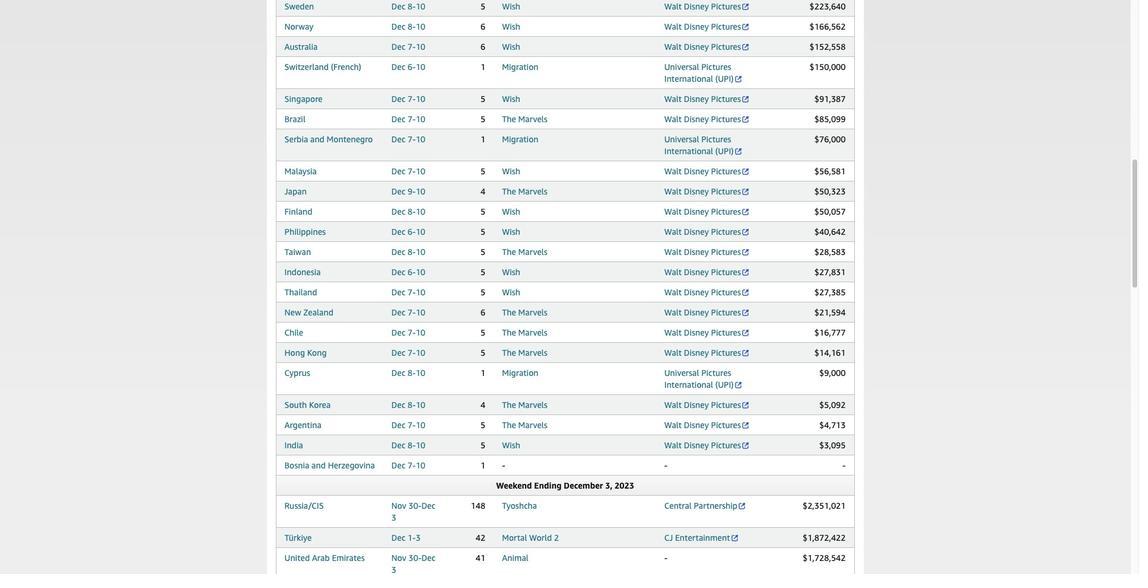 Task type: vqa. For each thing, say whether or not it's contained in the screenshot.


Task type: locate. For each thing, give the bounding box(es) containing it.
4
[[481, 186, 486, 196], [481, 400, 486, 410]]

17 10 from the top
[[416, 348, 426, 358]]

1-
[[408, 533, 416, 543]]

9 dec 7-10 from the top
[[392, 348, 426, 358]]

0 vertical spatial universal pictures international (upi)
[[665, 62, 734, 84]]

dec 6-10
[[392, 62, 426, 72], [392, 227, 426, 237], [392, 267, 426, 277]]

14 walt disney pictures from the top
[[665, 328, 741, 338]]

walt disney pictures for $91,387
[[665, 94, 741, 104]]

walt
[[665, 1, 682, 11], [665, 21, 682, 31], [665, 42, 682, 52], [665, 94, 682, 104], [665, 114, 682, 124], [665, 166, 682, 176], [665, 186, 682, 196], [665, 207, 682, 217], [665, 227, 682, 237], [665, 247, 682, 257], [665, 267, 682, 277], [665, 287, 682, 297], [665, 307, 682, 318], [665, 328, 682, 338], [665, 348, 682, 358], [665, 400, 682, 410], [665, 420, 682, 430], [665, 440, 682, 451]]

10 10 from the top
[[416, 207, 426, 217]]

1 vertical spatial nov 30-dec 3
[[392, 553, 436, 575]]

0 vertical spatial dec 6-10 link
[[392, 62, 426, 72]]

3 walt from the top
[[665, 42, 682, 52]]

0 vertical spatial international
[[665, 74, 714, 84]]

41
[[476, 553, 486, 563]]

8 wish link from the top
[[502, 267, 521, 277]]

1 wish link from the top
[[502, 1, 521, 11]]

3 for united arab emirates
[[392, 565, 397, 575]]

0 vertical spatial nov 30-dec 3
[[392, 501, 436, 523]]

migration link for dec 8-10
[[502, 368, 539, 378]]

1 vertical spatial 30-
[[409, 553, 422, 563]]

walt disney pictures link for $4,713
[[665, 420, 750, 430]]

nov 30-dec 3
[[392, 501, 436, 523], [392, 553, 436, 575]]

0 vertical spatial universal
[[665, 62, 700, 72]]

the marvels link
[[502, 114, 548, 124], [502, 186, 548, 196], [502, 247, 548, 257], [502, 307, 548, 318], [502, 328, 548, 338], [502, 348, 548, 358], [502, 400, 548, 410], [502, 420, 548, 430]]

and right bosnia
[[312, 461, 326, 471]]

6 wish link from the top
[[502, 207, 521, 217]]

8 dec 7-10 from the top
[[392, 328, 426, 338]]

3 universal pictures international (upi) link from the top
[[665, 368, 743, 390]]

2 vertical spatial migration
[[502, 368, 539, 378]]

-
[[502, 461, 506, 471], [665, 461, 668, 471], [843, 461, 846, 471], [665, 553, 668, 563]]

8- for cyprus
[[408, 368, 416, 378]]

1 dec 6-10 from the top
[[392, 62, 426, 72]]

42
[[476, 533, 486, 543]]

10 disney from the top
[[684, 247, 709, 257]]

2 vertical spatial 6-
[[408, 267, 416, 277]]

united arab emirates link
[[285, 553, 365, 563]]

2 the from the top
[[502, 186, 516, 196]]

$50,323
[[815, 186, 846, 196]]

1 vertical spatial universal
[[665, 134, 700, 144]]

the marvels link for brazil
[[502, 114, 548, 124]]

8 walt disney pictures from the top
[[665, 207, 741, 217]]

6 marvels from the top
[[519, 348, 548, 358]]

10 for chile
[[416, 328, 426, 338]]

10 for brazil
[[416, 114, 426, 124]]

0 vertical spatial universal pictures international (upi) link
[[665, 62, 743, 84]]

5 for singapore
[[481, 94, 486, 104]]

13 5 from the top
[[481, 440, 486, 451]]

walt for $4,713
[[665, 420, 682, 430]]

marvels for chile
[[519, 328, 548, 338]]

1 vertical spatial universal pictures international (upi)
[[665, 134, 734, 156]]

5 walt disney pictures from the top
[[665, 114, 741, 124]]

2 nov 30-dec 3 from the top
[[392, 553, 436, 575]]

pictures for $4,713
[[711, 420, 741, 430]]

1 vertical spatial migration link
[[502, 134, 539, 144]]

6 walt disney pictures from the top
[[665, 166, 741, 176]]

3 dec 6-10 from the top
[[392, 267, 426, 277]]

7- for hong kong
[[408, 348, 416, 358]]

3 dec 8-10 link from the top
[[392, 207, 426, 217]]

1 7- from the top
[[408, 42, 416, 52]]

walt for $50,057
[[665, 207, 682, 217]]

sweden
[[285, 1, 314, 11]]

0 vertical spatial migration
[[502, 62, 539, 72]]

nov for russia/cis
[[392, 501, 407, 511]]

$50,057
[[815, 207, 846, 217]]

herzegovina
[[328, 461, 375, 471]]

4 the marvels from the top
[[502, 307, 548, 318]]

10 wish link from the top
[[502, 440, 521, 451]]

6 the marvels link from the top
[[502, 348, 548, 358]]

dec for sweden
[[392, 1, 406, 11]]

dec for finland
[[392, 207, 406, 217]]

2 (upi) from the top
[[716, 146, 734, 156]]

1 vertical spatial and
[[312, 461, 326, 471]]

5 10 from the top
[[416, 94, 426, 104]]

12 walt disney pictures link from the top
[[665, 287, 750, 297]]

disney for $27,831
[[684, 267, 709, 277]]

10
[[416, 1, 426, 11], [416, 21, 426, 31], [416, 42, 426, 52], [416, 62, 426, 72], [416, 94, 426, 104], [416, 114, 426, 124], [416, 134, 426, 144], [416, 166, 426, 176], [416, 186, 426, 196], [416, 207, 426, 217], [416, 227, 426, 237], [416, 247, 426, 257], [416, 267, 426, 277], [416, 287, 426, 297], [416, 307, 426, 318], [416, 328, 426, 338], [416, 348, 426, 358], [416, 368, 426, 378], [416, 400, 426, 410], [416, 420, 426, 430], [416, 440, 426, 451], [416, 461, 426, 471]]

2 vertical spatial universal pictures international (upi) link
[[665, 368, 743, 390]]

2 migration from the top
[[502, 134, 539, 144]]

0 vertical spatial 6
[[481, 21, 486, 31]]

9 disney from the top
[[684, 227, 709, 237]]

hong kong link
[[285, 348, 327, 358]]

0 vertical spatial nov
[[392, 501, 407, 511]]

2 universal pictures international (upi) link from the top
[[665, 134, 743, 156]]

nov 30-dec 3 down 1-
[[392, 553, 436, 575]]

walt disney pictures for $50,057
[[665, 207, 741, 217]]

russia/cis link
[[285, 501, 324, 511]]

1 nov 30-dec 3 link from the top
[[392, 501, 436, 523]]

10 for argentina
[[416, 420, 426, 430]]

3 international from the top
[[665, 380, 714, 390]]

3 the from the top
[[502, 247, 516, 257]]

pictures for $21,594
[[711, 307, 741, 318]]

dec for serbia and montenegro
[[392, 134, 406, 144]]

0 vertical spatial 6-
[[408, 62, 416, 72]]

1 vertical spatial migration
[[502, 134, 539, 144]]

nov 30-dec 3 link down 1-
[[392, 553, 436, 575]]

5 for hong kong
[[481, 348, 486, 358]]

bosnia
[[285, 461, 310, 471]]

walt disney pictures link for $27,385
[[665, 287, 750, 297]]

dec 8-10 link for taiwan
[[392, 247, 426, 257]]

7 the marvels link from the top
[[502, 400, 548, 410]]

dec 8-10 for cyprus
[[392, 368, 426, 378]]

migration
[[502, 62, 539, 72], [502, 134, 539, 144], [502, 368, 539, 378]]

australia
[[285, 42, 318, 52]]

pictures for $152,558
[[711, 42, 741, 52]]

30- up 1-
[[409, 501, 422, 511]]

10 7- from the top
[[408, 420, 416, 430]]

dec
[[392, 1, 406, 11], [392, 21, 406, 31], [392, 42, 406, 52], [392, 62, 406, 72], [392, 94, 406, 104], [392, 114, 406, 124], [392, 134, 406, 144], [392, 166, 406, 176], [392, 186, 406, 196], [392, 207, 406, 217], [392, 227, 406, 237], [392, 247, 406, 257], [392, 267, 406, 277], [392, 287, 406, 297], [392, 307, 406, 318], [392, 328, 406, 338], [392, 348, 406, 358], [392, 368, 406, 378], [392, 400, 406, 410], [392, 420, 406, 430], [392, 440, 406, 451], [392, 461, 406, 471], [422, 501, 436, 511], [392, 533, 406, 543], [422, 553, 436, 563]]

pictures for $27,831
[[711, 267, 741, 277]]

7- for bosnia and herzegovina
[[408, 461, 416, 471]]

7 walt disney pictures from the top
[[665, 186, 741, 196]]

16 walt disney pictures link from the top
[[665, 400, 750, 410]]

11 disney from the top
[[684, 267, 709, 277]]

7-
[[408, 42, 416, 52], [408, 94, 416, 104], [408, 114, 416, 124], [408, 134, 416, 144], [408, 166, 416, 176], [408, 287, 416, 297], [408, 307, 416, 318], [408, 328, 416, 338], [408, 348, 416, 358], [408, 420, 416, 430], [408, 461, 416, 471]]

2 vertical spatial 6
[[481, 307, 486, 318]]

10 for new zealand
[[416, 307, 426, 318]]

the marvels link for south korea
[[502, 400, 548, 410]]

8 marvels from the top
[[519, 420, 548, 430]]

18 walt disney pictures link from the top
[[665, 440, 750, 451]]

dec 7-10 for bosnia and herzegovina
[[392, 461, 426, 471]]

arab
[[312, 553, 330, 563]]

15 walt disney pictures from the top
[[665, 348, 741, 358]]

3 dec 6-10 link from the top
[[392, 267, 426, 277]]

wish link for australia
[[502, 42, 521, 52]]

walt for $166,562
[[665, 21, 682, 31]]

the marvels link for argentina
[[502, 420, 548, 430]]

12 disney from the top
[[684, 287, 709, 297]]

norway link
[[285, 21, 314, 31]]

6 wish from the top
[[502, 207, 521, 217]]

walt disney pictures link for $5,092
[[665, 400, 750, 410]]

wish
[[502, 1, 521, 11], [502, 21, 521, 31], [502, 42, 521, 52], [502, 94, 521, 104], [502, 166, 521, 176], [502, 207, 521, 217], [502, 227, 521, 237], [502, 267, 521, 277], [502, 287, 521, 297], [502, 440, 521, 451]]

- up central
[[665, 461, 668, 471]]

dec 7-10 for thailand
[[392, 287, 426, 297]]

2 international from the top
[[665, 146, 714, 156]]

the marvels link for taiwan
[[502, 247, 548, 257]]

world
[[530, 533, 552, 543]]

migration for dec 7-10
[[502, 134, 539, 144]]

chile
[[285, 328, 303, 338]]

1 migration from the top
[[502, 62, 539, 72]]

1 vertical spatial 6
[[481, 42, 486, 52]]

6
[[481, 21, 486, 31], [481, 42, 486, 52], [481, 307, 486, 318]]

south korea
[[285, 400, 331, 410]]

$152,558
[[810, 42, 846, 52]]

disney for $91,387
[[684, 94, 709, 104]]

2 30- from the top
[[409, 553, 422, 563]]

2 vertical spatial dec 6-10
[[392, 267, 426, 277]]

11 walt disney pictures link from the top
[[665, 267, 750, 277]]

nov 30-dec 3 up 1-
[[392, 501, 436, 523]]

10 for australia
[[416, 42, 426, 52]]

$85,099
[[815, 114, 846, 124]]

2 wish from the top
[[502, 21, 521, 31]]

$16,777
[[815, 328, 846, 338]]

indonesia link
[[285, 267, 321, 277]]

4 dec 7-10 from the top
[[392, 134, 426, 144]]

migration link
[[502, 62, 539, 72], [502, 134, 539, 144], [502, 368, 539, 378]]

dec for argentina
[[392, 420, 406, 430]]

1 disney from the top
[[684, 1, 709, 11]]

walt for $21,594
[[665, 307, 682, 318]]

2 vertical spatial (upi)
[[716, 380, 734, 390]]

3 the marvels from the top
[[502, 247, 548, 257]]

walt for $56,581
[[665, 166, 682, 176]]

19 10 from the top
[[416, 400, 426, 410]]

30- down 1-
[[409, 553, 422, 563]]

9 wish from the top
[[502, 287, 521, 297]]

$1,728,542
[[803, 553, 846, 563]]

disney for $4,713
[[684, 420, 709, 430]]

kong
[[307, 348, 327, 358]]

the marvels link for chile
[[502, 328, 548, 338]]

16 walt disney pictures from the top
[[665, 400, 741, 410]]

and right serbia
[[310, 134, 325, 144]]

walt disney pictures for $166,562
[[665, 21, 741, 31]]

1 walt disney pictures from the top
[[665, 1, 741, 11]]

2 vertical spatial 3
[[392, 565, 397, 575]]

2 migration link from the top
[[502, 134, 539, 144]]

hong kong
[[285, 348, 327, 358]]

3 marvels from the top
[[519, 247, 548, 257]]

16 10 from the top
[[416, 328, 426, 338]]

8 disney from the top
[[684, 207, 709, 217]]

dec 6-10 for switzerland (french)
[[392, 62, 426, 72]]

1 vertical spatial international
[[665, 146, 714, 156]]

walt for $40,642
[[665, 227, 682, 237]]

1 6- from the top
[[408, 62, 416, 72]]

0 vertical spatial (upi)
[[716, 74, 734, 84]]

6 for new zealand
[[481, 307, 486, 318]]

2 1 from the top
[[481, 134, 486, 144]]

3
[[392, 513, 397, 523], [416, 533, 421, 543], [392, 565, 397, 575]]

$9,000
[[820, 368, 846, 378]]

1 vertical spatial 3
[[416, 533, 421, 543]]

marvels
[[519, 114, 548, 124], [519, 186, 548, 196], [519, 247, 548, 257], [519, 307, 548, 318], [519, 328, 548, 338], [519, 348, 548, 358], [519, 400, 548, 410], [519, 420, 548, 430]]

disney for $152,558
[[684, 42, 709, 52]]

2 vertical spatial universal
[[665, 368, 700, 378]]

dec for south korea
[[392, 400, 406, 410]]

9 10 from the top
[[416, 186, 426, 196]]

dec 7-10 for brazil
[[392, 114, 426, 124]]

1 vertical spatial universal pictures international (upi) link
[[665, 134, 743, 156]]

bosnia and herzegovina link
[[285, 461, 375, 471]]

wish for norway
[[502, 21, 521, 31]]

2 vertical spatial universal pictures international (upi)
[[665, 368, 734, 390]]

dec 7-10 link for argentina
[[392, 420, 426, 430]]

0 vertical spatial 30-
[[409, 501, 422, 511]]

2 vertical spatial international
[[665, 380, 714, 390]]

nov down dec 1-3
[[392, 553, 407, 563]]

1 vertical spatial dec 6-10
[[392, 227, 426, 237]]

serbia
[[285, 134, 308, 144]]

1 1 from the top
[[481, 62, 486, 72]]

1 vertical spatial (upi)
[[716, 146, 734, 156]]

11 dec 7-10 link from the top
[[392, 461, 426, 471]]

5 the marvels link from the top
[[502, 328, 548, 338]]

1 the from the top
[[502, 114, 516, 124]]

7 marvels from the top
[[519, 400, 548, 410]]

nov 30-dec 3 link up 1-
[[392, 501, 436, 523]]

dec 7-10 for new zealand
[[392, 307, 426, 318]]

2 walt disney pictures from the top
[[665, 21, 741, 31]]

30- for 41
[[409, 553, 422, 563]]

7 dec 8-10 link from the top
[[392, 440, 426, 451]]

13 disney from the top
[[684, 307, 709, 318]]

new zealand
[[285, 307, 334, 318]]

13 walt disney pictures from the top
[[665, 307, 741, 318]]

12 10 from the top
[[416, 247, 426, 257]]

$1,872,422
[[803, 533, 846, 543]]

brazil link
[[285, 114, 306, 124]]

8 the marvels link from the top
[[502, 420, 548, 430]]

$40,642
[[815, 227, 846, 237]]

walt disney pictures link for $27,831
[[665, 267, 750, 277]]

the marvels for hong kong
[[502, 348, 548, 358]]

wish for thailand
[[502, 287, 521, 297]]

india link
[[285, 440, 303, 451]]

1
[[481, 62, 486, 72], [481, 134, 486, 144], [481, 368, 486, 378], [481, 461, 486, 471]]

1 wish from the top
[[502, 1, 521, 11]]

cj entertainment
[[665, 533, 730, 543]]

9 wish link from the top
[[502, 287, 521, 297]]

the marvels link for new zealand
[[502, 307, 548, 318]]

1 vertical spatial nov 30-dec 3 link
[[392, 553, 436, 575]]

10 dec 7-10 link from the top
[[392, 420, 426, 430]]

dec 7-10 link for malaysia
[[392, 166, 426, 176]]

4 the marvels link from the top
[[502, 307, 548, 318]]

finland
[[285, 207, 313, 217]]

1 for switzerland (french)
[[481, 62, 486, 72]]

6 5 from the top
[[481, 227, 486, 237]]

marvels for brazil
[[519, 114, 548, 124]]

dec 1-3 link
[[392, 533, 421, 543]]

- down $3,095
[[843, 461, 846, 471]]

1 dec 7-10 link from the top
[[392, 42, 426, 52]]

norway
[[285, 21, 314, 31]]

5 for malaysia
[[481, 166, 486, 176]]

nov up dec 1-3
[[392, 501, 407, 511]]

5 for brazil
[[481, 114, 486, 124]]

nov for united arab emirates
[[392, 553, 407, 563]]

3,
[[606, 481, 613, 491]]

13 walt from the top
[[665, 307, 682, 318]]

international
[[665, 74, 714, 84], [665, 146, 714, 156], [665, 380, 714, 390]]

8- for india
[[408, 440, 416, 451]]

wish link for thailand
[[502, 287, 521, 297]]

0 vertical spatial migration link
[[502, 62, 539, 72]]

1 migration link from the top
[[502, 62, 539, 72]]

0 vertical spatial and
[[310, 134, 325, 144]]

migration link for dec 6-10
[[502, 62, 539, 72]]

2 vertical spatial dec 6-10 link
[[392, 267, 426, 277]]

12 walt from the top
[[665, 287, 682, 297]]

18 10 from the top
[[416, 368, 426, 378]]

7- for malaysia
[[408, 166, 416, 176]]

1 vertical spatial 6-
[[408, 227, 416, 237]]

9 dec 7-10 link from the top
[[392, 348, 426, 358]]

10 walt from the top
[[665, 247, 682, 257]]

14 walt from the top
[[665, 328, 682, 338]]

0 vertical spatial dec 6-10
[[392, 62, 426, 72]]

4 8- from the top
[[408, 247, 416, 257]]

new
[[285, 307, 301, 318]]

disney for $16,777
[[684, 328, 709, 338]]

5 dec 8-10 link from the top
[[392, 368, 426, 378]]

0 vertical spatial 3
[[392, 513, 397, 523]]

walt disney pictures link for $166,562
[[665, 21, 750, 31]]

the
[[502, 114, 516, 124], [502, 186, 516, 196], [502, 247, 516, 257], [502, 307, 516, 318], [502, 328, 516, 338], [502, 348, 516, 358], [502, 400, 516, 410], [502, 420, 516, 430]]

3 (upi) from the top
[[716, 380, 734, 390]]

india
[[285, 440, 303, 451]]

6 walt from the top
[[665, 166, 682, 176]]

3 dec 7-10 link from the top
[[392, 114, 426, 124]]

4 for dec 8-10
[[481, 400, 486, 410]]

walt disney pictures for $5,092
[[665, 400, 741, 410]]

2 vertical spatial migration link
[[502, 368, 539, 378]]

1 vertical spatial dec 6-10 link
[[392, 227, 426, 237]]

3 walt disney pictures link from the top
[[665, 42, 750, 52]]

2 8- from the top
[[408, 21, 416, 31]]

dec 9-10 link
[[392, 186, 426, 196]]

dec 6-10 for philippines
[[392, 227, 426, 237]]

5
[[481, 1, 486, 11], [481, 94, 486, 104], [481, 114, 486, 124], [481, 166, 486, 176], [481, 207, 486, 217], [481, 227, 486, 237], [481, 247, 486, 257], [481, 267, 486, 277], [481, 287, 486, 297], [481, 328, 486, 338], [481, 348, 486, 358], [481, 420, 486, 430], [481, 440, 486, 451]]

cyprus
[[285, 368, 310, 378]]

0 vertical spatial 4
[[481, 186, 486, 196]]

11 10 from the top
[[416, 227, 426, 237]]

japan
[[285, 186, 307, 196]]

9 5 from the top
[[481, 287, 486, 297]]

türkiye
[[285, 533, 312, 543]]

universal for $150,000
[[665, 62, 700, 72]]

universal pictures international (upi)
[[665, 62, 734, 84], [665, 134, 734, 156], [665, 368, 734, 390]]

ending
[[534, 481, 562, 491]]

10 for singapore
[[416, 94, 426, 104]]

0 vertical spatial nov 30-dec 3 link
[[392, 501, 436, 523]]

16 disney from the top
[[684, 400, 709, 410]]

6 for norway
[[481, 21, 486, 31]]

universal
[[665, 62, 700, 72], [665, 134, 700, 144], [665, 368, 700, 378]]

1 vertical spatial nov
[[392, 553, 407, 563]]

dec 6-10 link
[[392, 62, 426, 72], [392, 227, 426, 237], [392, 267, 426, 277]]

1 vertical spatial 4
[[481, 400, 486, 410]]

central partnership
[[665, 501, 738, 511]]

7 the marvels from the top
[[502, 400, 548, 410]]

universal pictures international (upi) link
[[665, 62, 743, 84], [665, 134, 743, 156], [665, 368, 743, 390]]

14 10 from the top
[[416, 287, 426, 297]]



Task type: describe. For each thing, give the bounding box(es) containing it.
walt disney pictures for $3,095
[[665, 440, 741, 451]]

the for new zealand
[[502, 307, 516, 318]]

pictures for $3,095
[[711, 440, 741, 451]]

the marvels for new zealand
[[502, 307, 548, 318]]

10 for india
[[416, 440, 426, 451]]

russia/cis
[[285, 501, 324, 511]]

walt disney pictures link for $91,387
[[665, 94, 750, 104]]

tyoshcha
[[502, 501, 537, 511]]

argentina link
[[285, 420, 322, 430]]

international for $9,000
[[665, 380, 714, 390]]

5 for sweden
[[481, 1, 486, 11]]

10 for finland
[[416, 207, 426, 217]]

partnership
[[694, 501, 738, 511]]

walt for $27,385
[[665, 287, 682, 297]]

30- for 148
[[409, 501, 422, 511]]

wish for sweden
[[502, 1, 521, 11]]

walt for $14,161
[[665, 348, 682, 358]]

walt disney pictures for $152,558
[[665, 42, 741, 52]]

7- for brazil
[[408, 114, 416, 124]]

disney for $85,099
[[684, 114, 709, 124]]

7- for australia
[[408, 42, 416, 52]]

marvels for south korea
[[519, 400, 548, 410]]

the for brazil
[[502, 114, 516, 124]]

dec 7-10 for chile
[[392, 328, 426, 338]]

animal
[[502, 553, 529, 563]]

- up weekend
[[502, 461, 506, 471]]

disney for $5,092
[[684, 400, 709, 410]]

the for taiwan
[[502, 247, 516, 257]]

dec for brazil
[[392, 114, 406, 124]]

mortal world 2
[[502, 533, 559, 543]]

disney for $40,642
[[684, 227, 709, 237]]

dec 6-10 link for indonesia
[[392, 267, 426, 277]]

dec 8-10 link for sweden
[[392, 1, 426, 11]]

dec 8-10 link for cyprus
[[392, 368, 426, 378]]

the marvels for brazil
[[502, 114, 548, 124]]

weekend
[[496, 481, 532, 491]]

mortal world 2 link
[[502, 533, 559, 543]]

malaysia link
[[285, 166, 317, 176]]

pictures for $85,099
[[711, 114, 741, 124]]

pictures for $50,323
[[711, 186, 741, 196]]

$14,161
[[815, 348, 846, 358]]

chile link
[[285, 328, 303, 338]]

dec for norway
[[392, 21, 406, 31]]

$150,000
[[810, 62, 846, 72]]

$27,385
[[815, 287, 846, 297]]

wish link for singapore
[[502, 94, 521, 104]]

$2,351,021
[[803, 501, 846, 511]]

wish for indonesia
[[502, 267, 521, 277]]

switzerland (french)
[[285, 62, 361, 72]]

dec for switzerland (french)
[[392, 62, 406, 72]]

thailand link
[[285, 287, 317, 297]]

the for chile
[[502, 328, 516, 338]]

dec 7-10 for singapore
[[392, 94, 426, 104]]

dec 7-10 for hong kong
[[392, 348, 426, 358]]

8- for south korea
[[408, 400, 416, 410]]

7- for argentina
[[408, 420, 416, 430]]

malaysia
[[285, 166, 317, 176]]

dec for india
[[392, 440, 406, 451]]

serbia and montenegro link
[[285, 134, 373, 144]]

walt for $16,777
[[665, 328, 682, 338]]

switzerland
[[285, 62, 329, 72]]

wish for finland
[[502, 207, 521, 217]]

wish link for sweden
[[502, 1, 521, 11]]

dec 7-10 link for thailand
[[392, 287, 426, 297]]

$28,583
[[815, 247, 846, 257]]

switzerland (french) link
[[285, 62, 361, 72]]

dec 6-10 link for switzerland (french)
[[392, 62, 426, 72]]

10 for norway
[[416, 21, 426, 31]]

finland link
[[285, 207, 313, 217]]

december
[[564, 481, 603, 491]]

10 for switzerland (french)
[[416, 62, 426, 72]]

singapore link
[[285, 94, 323, 104]]

the for hong kong
[[502, 348, 516, 358]]

korea
[[309, 400, 331, 410]]

taiwan link
[[285, 247, 311, 257]]

$56,581
[[815, 166, 846, 176]]

brazil
[[285, 114, 306, 124]]

tyoshcha link
[[502, 501, 537, 511]]

weekend ending december 3, 2023
[[496, 481, 634, 491]]

5 for taiwan
[[481, 247, 486, 257]]

dec 7-10 link for chile
[[392, 328, 426, 338]]

wish link for philippines
[[502, 227, 521, 237]]

marvels for argentina
[[519, 420, 548, 430]]

walt disney pictures link for $223,640
[[665, 1, 750, 11]]

cj entertainment link
[[665, 533, 739, 543]]

6- for indonesia
[[408, 267, 416, 277]]

7- for singapore
[[408, 94, 416, 104]]

emirates
[[332, 553, 365, 563]]

wish link for indonesia
[[502, 267, 521, 277]]

walt disney pictures link for $16,777
[[665, 328, 750, 338]]

dec 7-10 link for hong kong
[[392, 348, 426, 358]]

disney for $56,581
[[684, 166, 709, 176]]

and for serbia
[[310, 134, 325, 144]]

2023
[[615, 481, 634, 491]]

walt for $3,095
[[665, 440, 682, 451]]

$21,594
[[815, 307, 846, 318]]

united
[[285, 553, 310, 563]]

wish link for malaysia
[[502, 166, 521, 176]]

$27,831
[[815, 267, 846, 277]]

sweden link
[[285, 1, 314, 11]]

dec 7-10 for argentina
[[392, 420, 426, 430]]

thailand
[[285, 287, 317, 297]]

the marvels link for japan
[[502, 186, 548, 196]]

148
[[471, 501, 486, 511]]

taiwan
[[285, 247, 311, 257]]

(french)
[[331, 62, 361, 72]]

new zealand link
[[285, 307, 334, 318]]

- down 'cj'
[[665, 553, 668, 563]]

mortal
[[502, 533, 527, 543]]

indonesia
[[285, 267, 321, 277]]

dec 8-10 for taiwan
[[392, 247, 426, 257]]

central
[[665, 501, 692, 511]]

$4,713
[[820, 420, 846, 430]]

pictures for $27,385
[[711, 287, 741, 297]]

$5,092
[[820, 400, 846, 410]]

united arab emirates
[[285, 553, 365, 563]]

$3,095
[[820, 440, 846, 451]]

entertainment
[[676, 533, 730, 543]]

walt disney pictures link for $3,095
[[665, 440, 750, 451]]

pictures for $56,581
[[711, 166, 741, 176]]

japan link
[[285, 186, 307, 196]]

and for bosnia
[[312, 461, 326, 471]]

10 for sweden
[[416, 1, 426, 11]]

australia link
[[285, 42, 318, 52]]

5 for thailand
[[481, 287, 486, 297]]

walt for $27,831
[[665, 267, 682, 277]]

universal pictures international (upi) link for $9,000
[[665, 368, 743, 390]]

singapore
[[285, 94, 323, 104]]

cyprus link
[[285, 368, 310, 378]]

south
[[285, 400, 307, 410]]

wish for philippines
[[502, 227, 521, 237]]

south korea link
[[285, 400, 331, 410]]

walt for $28,583
[[665, 247, 682, 257]]

2
[[554, 533, 559, 543]]

the for argentina
[[502, 420, 516, 430]]

hong
[[285, 348, 305, 358]]

the marvels for chile
[[502, 328, 548, 338]]

the marvels for argentina
[[502, 420, 548, 430]]

walt disney pictures link for $28,583
[[665, 247, 750, 257]]

dec 7-10 link for australia
[[392, 42, 426, 52]]

bosnia and herzegovina
[[285, 461, 375, 471]]

disney for $28,583
[[684, 247, 709, 257]]

central partnership link
[[665, 501, 747, 511]]

$76,000
[[815, 134, 846, 144]]

türkiye link
[[285, 533, 312, 543]]

pictures for $28,583
[[711, 247, 741, 257]]

dec for türkiye
[[392, 533, 406, 543]]

dec 1-3
[[392, 533, 421, 543]]

$91,387
[[815, 94, 846, 104]]

$223,640
[[810, 1, 846, 11]]

the marvels for south korea
[[502, 400, 548, 410]]

marvels for japan
[[519, 186, 548, 196]]

philippines link
[[285, 227, 326, 237]]

argentina
[[285, 420, 322, 430]]



